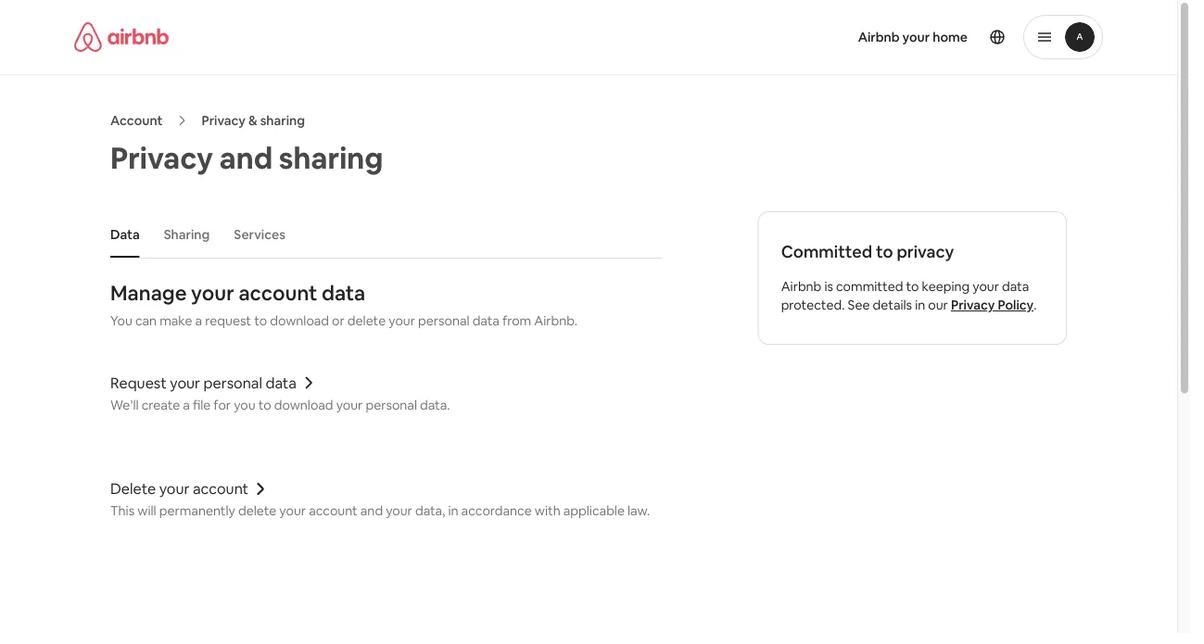 Task type: locate. For each thing, give the bounding box(es) containing it.
account
[[239, 280, 318, 306], [193, 479, 249, 498], [309, 503, 358, 519]]

sharing down "privacy & sharing" on the left top of the page
[[279, 138, 383, 177]]

applicable
[[564, 503, 625, 519]]

accordance
[[461, 503, 532, 519]]

airbnb left 'home'
[[858, 29, 900, 45]]

account link
[[110, 112, 163, 129]]

data inside airbnb is committed to keeping your data protected. see details in our
[[1002, 278, 1030, 295]]

data up policy
[[1002, 278, 1030, 295]]

1 horizontal spatial in
[[915, 297, 926, 313]]

in left our
[[915, 297, 926, 313]]

your inside profile element
[[903, 29, 930, 45]]

to right "request"
[[254, 313, 267, 329]]

0 horizontal spatial personal
[[204, 373, 262, 392]]

to right the you
[[258, 396, 271, 413]]

1 vertical spatial delete
[[238, 503, 277, 519]]

0 vertical spatial personal
[[418, 313, 470, 329]]

1 horizontal spatial and
[[361, 503, 383, 519]]

account up "request"
[[239, 280, 318, 306]]

1 vertical spatial privacy
[[110, 138, 213, 177]]

delete your account
[[110, 479, 249, 498]]

data up or on the left of page
[[322, 280, 366, 306]]

profile element
[[611, 0, 1104, 74]]

0 vertical spatial delete
[[348, 313, 386, 329]]

sharing
[[164, 226, 210, 243]]

airbnb for airbnb is committed to keeping your data protected. see details in our
[[781, 278, 822, 295]]

0 vertical spatial download
[[270, 313, 329, 329]]

1 horizontal spatial a
[[195, 313, 202, 329]]

0 vertical spatial account
[[239, 280, 318, 306]]

privacy down account link
[[110, 138, 213, 177]]

delete right permanently
[[238, 503, 277, 519]]

this will permanently delete your account and your data, in accordance with applicable law.
[[110, 503, 650, 519]]

a left file
[[183, 396, 190, 413]]

will
[[137, 503, 156, 519]]

request
[[110, 373, 167, 392]]

&
[[248, 112, 258, 129]]

1 vertical spatial sharing
[[279, 138, 383, 177]]

this
[[110, 503, 135, 519]]

0 vertical spatial sharing
[[260, 112, 305, 129]]

personal
[[418, 313, 470, 329], [204, 373, 262, 392], [366, 396, 417, 413]]

privacy for privacy & sharing
[[202, 112, 246, 129]]

0 horizontal spatial a
[[183, 396, 190, 413]]

2 horizontal spatial personal
[[418, 313, 470, 329]]

committed
[[836, 278, 904, 295]]

make
[[160, 313, 192, 329]]

2 vertical spatial privacy
[[951, 297, 995, 313]]

protected.
[[781, 297, 845, 313]]

privacy
[[202, 112, 246, 129], [110, 138, 213, 177], [951, 297, 995, 313]]

tab list
[[101, 211, 662, 258]]

account up permanently
[[193, 479, 249, 498]]

privacy left &
[[202, 112, 246, 129]]

2 vertical spatial personal
[[366, 396, 417, 413]]

1 vertical spatial a
[[183, 396, 190, 413]]

your
[[903, 29, 930, 45], [973, 278, 1000, 295], [191, 280, 234, 306], [389, 313, 415, 329], [170, 373, 200, 392], [336, 396, 363, 413], [159, 479, 190, 498], [279, 503, 306, 519], [386, 503, 413, 519]]

to
[[876, 241, 894, 263], [906, 278, 919, 295], [254, 313, 267, 329], [258, 396, 271, 413]]

from
[[503, 313, 532, 329]]

sharing
[[260, 112, 305, 129], [279, 138, 383, 177]]

tab list containing data
[[101, 211, 662, 258]]

account inside manage your account data you can make a request to download or delete your personal data from airbnb.
[[239, 280, 318, 306]]

and
[[220, 138, 273, 177], [361, 503, 383, 519]]

privacy & sharing
[[202, 112, 305, 129]]

0 horizontal spatial airbnb
[[781, 278, 822, 295]]

privacy for privacy and sharing
[[110, 138, 213, 177]]

personal up for
[[204, 373, 262, 392]]

home
[[933, 29, 968, 45]]

personal left from
[[418, 313, 470, 329]]

data
[[1002, 278, 1030, 295], [322, 280, 366, 306], [473, 313, 500, 329], [266, 373, 297, 392]]

delete your account link
[[110, 479, 662, 499]]

delete
[[348, 313, 386, 329], [238, 503, 277, 519]]

airbnb
[[858, 29, 900, 45], [781, 278, 822, 295]]

airbnb inside airbnb is committed to keeping your data protected. see details in our
[[781, 278, 822, 295]]

0 vertical spatial in
[[915, 297, 926, 313]]

privacy and sharing
[[110, 138, 383, 177]]

personal inside manage your account data you can make a request to download or delete your personal data from airbnb.
[[418, 313, 470, 329]]

1 vertical spatial personal
[[204, 373, 262, 392]]

account down delete your account link
[[309, 503, 358, 519]]

services button
[[225, 217, 295, 252]]

1 vertical spatial and
[[361, 503, 383, 519]]

a right make
[[195, 313, 202, 329]]

in right data,
[[448, 503, 459, 519]]

you
[[234, 396, 256, 413]]

0 vertical spatial airbnb
[[858, 29, 900, 45]]

to up the details
[[906, 278, 919, 295]]

law.
[[628, 503, 650, 519]]

in
[[915, 297, 926, 313], [448, 503, 459, 519]]

privacy policy .
[[951, 297, 1037, 313]]

download right the you
[[274, 396, 333, 413]]

keeping
[[922, 278, 970, 295]]

privacy down 'keeping' on the top of page
[[951, 297, 995, 313]]

and down delete your account link
[[361, 503, 383, 519]]

your inside button
[[170, 373, 200, 392]]

sharing right &
[[260, 112, 305, 129]]

data
[[110, 226, 140, 243]]

airbnb up protected. at the top right of the page
[[781, 278, 822, 295]]

0 vertical spatial a
[[195, 313, 202, 329]]

1 horizontal spatial airbnb
[[858, 29, 900, 45]]

sharing button
[[155, 217, 219, 252]]

0 vertical spatial privacy
[[202, 112, 246, 129]]

0 horizontal spatial in
[[448, 503, 459, 519]]

services
[[234, 226, 285, 243]]

download left or on the left of page
[[270, 313, 329, 329]]

airbnb your home
[[858, 29, 968, 45]]

personal down request your personal data button
[[366, 396, 417, 413]]

request your personal data
[[110, 373, 297, 392]]

a
[[195, 313, 202, 329], [183, 396, 190, 413]]

data up we'll create a file for you to download your personal data.
[[266, 373, 297, 392]]

download
[[270, 313, 329, 329], [274, 396, 333, 413]]

delete right or on the left of page
[[348, 313, 386, 329]]

1 horizontal spatial delete
[[348, 313, 386, 329]]

policy
[[998, 297, 1034, 313]]

1 vertical spatial download
[[274, 396, 333, 413]]

1 vertical spatial in
[[448, 503, 459, 519]]

1 vertical spatial account
[[193, 479, 249, 498]]

1 horizontal spatial personal
[[366, 396, 417, 413]]

is
[[825, 278, 834, 295]]

your inside airbnb is committed to keeping your data protected. see details in our
[[973, 278, 1000, 295]]

1 vertical spatial airbnb
[[781, 278, 822, 295]]

to inside manage your account data you can make a request to download or delete your personal data from airbnb.
[[254, 313, 267, 329]]

file
[[193, 396, 211, 413]]

0 horizontal spatial and
[[220, 138, 273, 177]]

and down &
[[220, 138, 273, 177]]

0 horizontal spatial delete
[[238, 503, 277, 519]]

airbnb inside profile element
[[858, 29, 900, 45]]



Task type: describe. For each thing, give the bounding box(es) containing it.
to inside airbnb is committed to keeping your data protected. see details in our
[[906, 278, 919, 295]]

committed to privacy
[[781, 241, 955, 263]]

data.
[[420, 396, 450, 413]]

details
[[873, 297, 913, 313]]

manage your account data you can make a request to download or delete your personal data from airbnb.
[[110, 280, 578, 329]]

permanently
[[159, 503, 235, 519]]

you
[[110, 313, 132, 329]]

download inside manage your account data you can make a request to download or delete your personal data from airbnb.
[[270, 313, 329, 329]]

delete
[[110, 479, 156, 498]]

data,
[[415, 503, 445, 519]]

privacy
[[897, 241, 955, 263]]

sharing for privacy & sharing
[[260, 112, 305, 129]]

with
[[535, 503, 561, 519]]

airbnb.
[[534, 313, 578, 329]]

for
[[214, 396, 231, 413]]

data inside button
[[266, 373, 297, 392]]

we'll
[[110, 396, 139, 413]]

sharing for privacy and sharing
[[279, 138, 383, 177]]

delete inside manage your account data you can make a request to download or delete your personal data from airbnb.
[[348, 313, 386, 329]]

account
[[110, 112, 163, 129]]

request
[[205, 313, 251, 329]]

a inside manage your account data you can make a request to download or delete your personal data from airbnb.
[[195, 313, 202, 329]]

see
[[848, 297, 870, 313]]

.
[[1034, 297, 1037, 313]]

manage
[[110, 280, 187, 306]]

request your personal data button
[[110, 373, 662, 393]]

2 vertical spatial account
[[309, 503, 358, 519]]

airbnb for airbnb your home
[[858, 29, 900, 45]]

0 vertical spatial and
[[220, 138, 273, 177]]

account for manage
[[239, 280, 318, 306]]

create
[[142, 396, 180, 413]]

committed
[[781, 241, 873, 263]]

data left from
[[473, 313, 500, 329]]

can
[[135, 313, 157, 329]]

in inside airbnb is committed to keeping your data protected. see details in our
[[915, 297, 926, 313]]

personal inside button
[[204, 373, 262, 392]]

data button
[[101, 217, 149, 252]]

we'll create a file for you to download your personal data.
[[110, 396, 450, 413]]

privacy policy link
[[951, 297, 1034, 313]]

airbnb your home link
[[847, 18, 979, 57]]

or
[[332, 313, 345, 329]]

airbnb is committed to keeping your data protected. see details in our
[[781, 278, 1030, 313]]

to up committed on the right
[[876, 241, 894, 263]]

our
[[929, 297, 949, 313]]

account for delete
[[193, 479, 249, 498]]



Task type: vqa. For each thing, say whether or not it's contained in the screenshot.
the /
no



